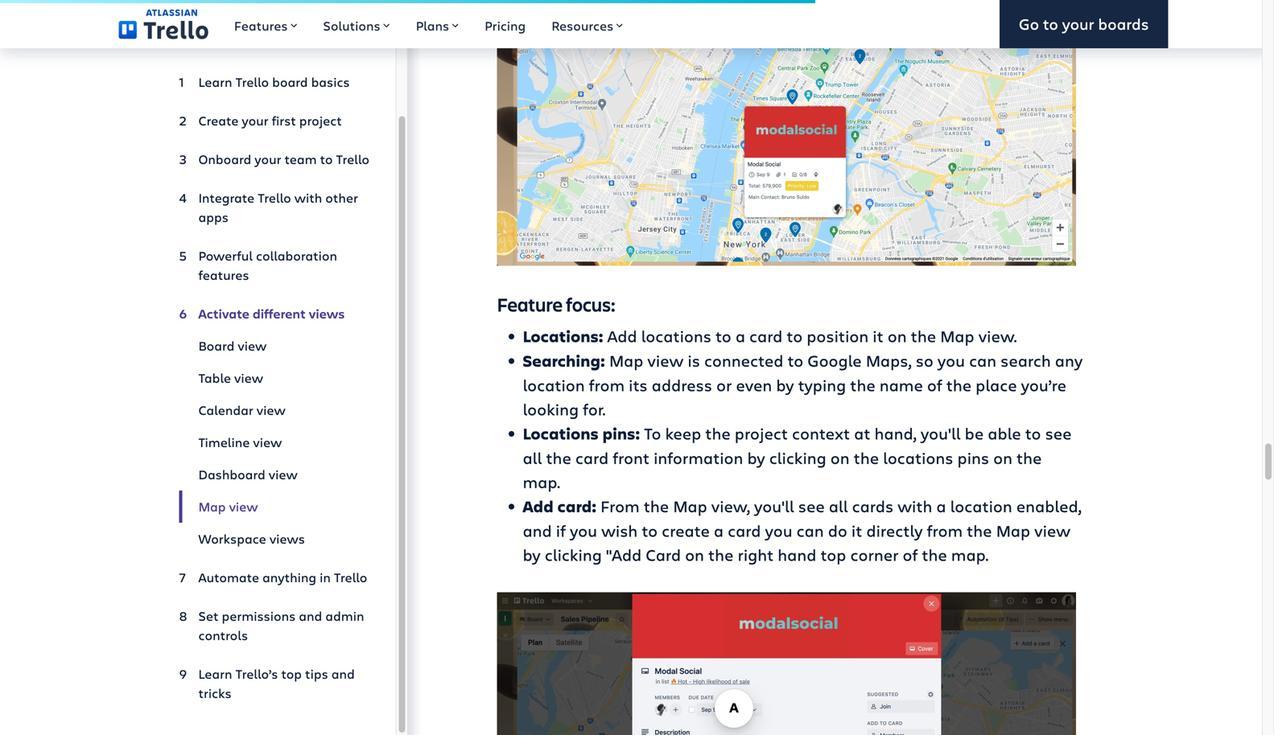 Task type: locate. For each thing, give the bounding box(es) containing it.
the down able
[[1017, 447, 1042, 469]]

1 vertical spatial map.
[[951, 544, 989, 566]]

so
[[916, 350, 934, 372]]

you'll left be
[[921, 423, 961, 444]]

board view link
[[179, 330, 370, 362]]

clicking down context
[[769, 447, 826, 469]]

plans button
[[403, 0, 472, 48]]

1 vertical spatial card
[[575, 447, 609, 469]]

search
[[1001, 350, 1051, 372]]

context
[[792, 423, 850, 444]]

to right able
[[1025, 423, 1041, 444]]

0 vertical spatial clicking
[[769, 447, 826, 469]]

views inside 'link'
[[309, 305, 345, 322]]

from right directly
[[927, 520, 963, 542]]

1 horizontal spatial by
[[747, 447, 765, 469]]

0 vertical spatial and
[[523, 520, 552, 542]]

view left is
[[647, 350, 684, 372]]

view right "board"
[[238, 337, 267, 355]]

by right even
[[776, 374, 794, 396]]

1 horizontal spatial can
[[969, 350, 997, 372]]

it up maps,
[[873, 325, 884, 347]]

and left if
[[523, 520, 552, 542]]

it right do
[[852, 520, 862, 542]]

0 horizontal spatial project
[[299, 112, 342, 129]]

trello inside integrate trello with other apps
[[258, 189, 291, 206]]

in
[[320, 569, 331, 586]]

and inside learn trello's top tips and tricks
[[331, 666, 355, 683]]

learn trello's top tips and tricks
[[198, 666, 355, 702]]

you'll inside to keep the project context at hand, you'll be able to see all the card front information by clicking on the locations pins on the map.
[[921, 423, 961, 444]]

you
[[938, 350, 965, 372], [570, 520, 597, 542], [765, 520, 793, 542]]

connected
[[704, 350, 784, 372]]

a right cards
[[936, 496, 946, 517]]

1 vertical spatial and
[[299, 608, 322, 625]]

on down create
[[685, 544, 704, 566]]

1 vertical spatial from
[[927, 520, 963, 542]]

view down table view "link"
[[257, 402, 286, 419]]

0 horizontal spatial see
[[798, 496, 825, 517]]

1 vertical spatial location
[[950, 496, 1012, 517]]

a inside locations: add locations to a card to position it on the map view.
[[736, 325, 745, 347]]

view down timeline view link
[[269, 466, 298, 483]]

location up looking
[[523, 374, 585, 396]]

workspace
[[198, 530, 266, 548]]

0 horizontal spatial location
[[523, 374, 585, 396]]

1 vertical spatial of
[[903, 544, 918, 566]]

"add
[[606, 544, 642, 566]]

1 horizontal spatial and
[[331, 666, 355, 683]]

0 horizontal spatial add
[[523, 496, 554, 518]]

0 vertical spatial top
[[821, 544, 846, 566]]

can up place
[[969, 350, 997, 372]]

2 horizontal spatial and
[[523, 520, 552, 542]]

trello left board
[[236, 73, 269, 91]]

to left 'position'
[[787, 325, 803, 347]]

place
[[976, 374, 1017, 396]]

by inside to keep the project context at hand, you'll be able to see all the card front information by clicking on the locations pins on the map.
[[747, 447, 765, 469]]

0 vertical spatial locations
[[641, 325, 712, 347]]

learn trello board basics
[[198, 73, 350, 91]]

2 vertical spatial with
[[898, 496, 932, 517]]

locations
[[641, 325, 712, 347], [883, 447, 953, 469]]

to right team
[[320, 151, 333, 168]]

the right from
[[644, 496, 669, 517]]

project
[[299, 112, 342, 129], [735, 423, 788, 444]]

0 horizontal spatial all
[[523, 447, 542, 469]]

of inside from the map view, you'll see all cards with a location enabled, and if you wish to create a card you can do it directly from the map view by clicking "add card on the right hand top corner of the map.
[[903, 544, 918, 566]]

1 vertical spatial with
[[294, 189, 322, 206]]

1 vertical spatial a
[[936, 496, 946, 517]]

to right go
[[1043, 13, 1058, 34]]

features button
[[221, 0, 310, 48]]

all up do
[[829, 496, 848, 517]]

an image showing the map view of a trello board image
[[497, 0, 1076, 266]]

1 vertical spatial it
[[852, 520, 862, 542]]

project down even
[[735, 423, 788, 444]]

0 horizontal spatial and
[[299, 608, 322, 625]]

you right "so"
[[938, 350, 965, 372]]

location inside map view is connected to google maps, so you can search any location from its address or even by typing the name of the place you're looking for.
[[523, 374, 585, 396]]

see inside to keep the project context at hand, you'll be able to see all the card front information by clicking on the locations pins on the map.
[[1045, 423, 1072, 444]]

the left place
[[946, 374, 972, 396]]

the up "so"
[[911, 325, 936, 347]]

do
[[828, 520, 847, 542]]

trello up other
[[336, 151, 369, 168]]

of down "so"
[[927, 374, 942, 396]]

project for the
[[735, 423, 788, 444]]

1 vertical spatial can
[[797, 520, 824, 542]]

0 horizontal spatial locations
[[641, 325, 712, 347]]

and right tips
[[331, 666, 355, 683]]

by inside from the map view, you'll see all cards with a location enabled, and if you wish to create a card you can do it directly from the map view by clicking "add card on the right hand top corner of the map.
[[523, 544, 541, 566]]

to inside map view is connected to google maps, so you can search any location from its address or even by typing the name of the place you're looking for.
[[788, 350, 804, 372]]

learn for learn trello board basics
[[198, 73, 232, 91]]

0 horizontal spatial a
[[714, 520, 724, 542]]

0 vertical spatial location
[[523, 374, 585, 396]]

a up connected
[[736, 325, 745, 347]]

an image showing a trello card with a map location enabled image
[[497, 593, 1076, 736]]

1 horizontal spatial add
[[607, 325, 637, 347]]

you up hand
[[765, 520, 793, 542]]

map down enabled,
[[996, 520, 1030, 542]]

with inside getting started with trello
[[309, 2, 348, 27]]

locations down hand,
[[883, 447, 953, 469]]

views right the different
[[309, 305, 345, 322]]

1 horizontal spatial location
[[950, 496, 1012, 517]]

1 horizontal spatial clicking
[[769, 447, 826, 469]]

0 vertical spatial see
[[1045, 423, 1072, 444]]

top left tips
[[281, 666, 302, 683]]

1 learn from the top
[[198, 73, 232, 91]]

card up the right
[[728, 520, 761, 542]]

google
[[808, 350, 862, 372]]

learn up create
[[198, 73, 232, 91]]

of down directly
[[903, 544, 918, 566]]

to down locations: add locations to a card to position it on the map view.
[[788, 350, 804, 372]]

keep
[[665, 423, 701, 444]]

tricks
[[198, 685, 232, 702]]

top
[[821, 544, 846, 566], [281, 666, 302, 683]]

create your first project link
[[179, 105, 370, 137]]

to
[[1043, 13, 1058, 34], [320, 151, 333, 168], [716, 325, 732, 347], [787, 325, 803, 347], [788, 350, 804, 372], [1025, 423, 1041, 444], [642, 520, 658, 542]]

can left do
[[797, 520, 824, 542]]

trello right in
[[334, 569, 367, 586]]

and
[[523, 520, 552, 542], [299, 608, 322, 625], [331, 666, 355, 683]]

can inside from the map view, you'll see all cards with a location enabled, and if you wish to create a card you can do it directly from the map view by clicking "add card on the right hand top corner of the map.
[[797, 520, 824, 542]]

learn up tricks
[[198, 666, 232, 683]]

project inside to keep the project context at hand, you'll be able to see all the card front information by clicking on the locations pins on the map.
[[735, 423, 788, 444]]

view for map view is connected to google maps, so you can search any location from its address or even by typing the name of the place you're looking for.
[[647, 350, 684, 372]]

views down the map view link
[[269, 530, 305, 548]]

focus:
[[566, 292, 616, 317]]

the left the right
[[708, 544, 734, 566]]

1 horizontal spatial of
[[927, 374, 942, 396]]

2 learn from the top
[[198, 666, 232, 683]]

clicking inside to keep the project context at hand, you'll be able to see all the card front information by clicking on the locations pins on the map.
[[769, 447, 826, 469]]

table
[[198, 369, 231, 387]]

view inside "link"
[[234, 369, 263, 387]]

0 vertical spatial all
[[523, 447, 542, 469]]

0 horizontal spatial map.
[[523, 471, 560, 493]]

your left 'boards'
[[1062, 13, 1094, 34]]

a down view,
[[714, 520, 724, 542]]

0 vertical spatial learn
[[198, 73, 232, 91]]

top inside from the map view, you'll see all cards with a location enabled, and if you wish to create a card you can do it directly from the map view by clicking "add card on the right hand top corner of the map.
[[821, 544, 846, 566]]

0 vertical spatial project
[[299, 112, 342, 129]]

and inside set permissions and admin controls
[[299, 608, 322, 625]]

and left admin
[[299, 608, 322, 625]]

0 vertical spatial add
[[607, 325, 637, 347]]

you'll right view,
[[754, 496, 794, 517]]

2 vertical spatial your
[[255, 151, 281, 168]]

looking
[[523, 399, 579, 420]]

with up directly
[[898, 496, 932, 517]]

corner
[[850, 544, 899, 566]]

view for board view
[[238, 337, 267, 355]]

top down do
[[821, 544, 846, 566]]

2 vertical spatial a
[[714, 520, 724, 542]]

map. inside to keep the project context at hand, you'll be able to see all the card front information by clicking on the locations pins on the map.
[[523, 471, 560, 493]]

pins:
[[602, 423, 640, 445]]

2 vertical spatial by
[[523, 544, 541, 566]]

information
[[654, 447, 743, 469]]

clicking down if
[[545, 544, 602, 566]]

with right started at the top left of the page
[[309, 2, 348, 27]]

add down the focus:
[[607, 325, 637, 347]]

1 horizontal spatial you
[[765, 520, 793, 542]]

0 vertical spatial it
[[873, 325, 884, 347]]

directly
[[866, 520, 923, 542]]

with
[[309, 2, 348, 27], [294, 189, 322, 206], [898, 496, 932, 517]]

1 horizontal spatial from
[[927, 520, 963, 542]]

0 horizontal spatial top
[[281, 666, 302, 683]]

0 vertical spatial can
[[969, 350, 997, 372]]

2 vertical spatial card
[[728, 520, 761, 542]]

0 horizontal spatial from
[[589, 374, 625, 396]]

views
[[309, 305, 345, 322], [269, 530, 305, 548]]

right
[[738, 544, 774, 566]]

your for onboard your team to trello
[[255, 151, 281, 168]]

0 horizontal spatial views
[[269, 530, 305, 548]]

0 vertical spatial views
[[309, 305, 345, 322]]

from
[[601, 496, 640, 517]]

view inside map view is connected to google maps, so you can search any location from its address or even by typing the name of the place you're looking for.
[[647, 350, 684, 372]]

with left other
[[294, 189, 322, 206]]

0 horizontal spatial you'll
[[754, 496, 794, 517]]

from up for.
[[589, 374, 625, 396]]

card
[[749, 325, 783, 347], [575, 447, 609, 469], [728, 520, 761, 542]]

see down to keep the project context at hand, you'll be able to see all the card front information by clicking on the locations pins on the map.
[[798, 496, 825, 517]]

1 vertical spatial top
[[281, 666, 302, 683]]

1 vertical spatial views
[[269, 530, 305, 548]]

view down enabled,
[[1034, 520, 1071, 542]]

0 vertical spatial map.
[[523, 471, 560, 493]]

locations: add locations to a card to position it on the map view.
[[523, 325, 1017, 347]]

1 horizontal spatial project
[[735, 423, 788, 444]]

basics
[[311, 73, 350, 91]]

view.
[[979, 325, 1017, 347]]

0 horizontal spatial by
[[523, 544, 541, 566]]

project right first
[[299, 112, 342, 129]]

1 vertical spatial see
[[798, 496, 825, 517]]

card
[[646, 544, 681, 566]]

by down add card:
[[523, 544, 541, 566]]

trello down "onboard your team to trello" link
[[258, 189, 291, 206]]

1 horizontal spatial map.
[[951, 544, 989, 566]]

map left view.
[[940, 325, 974, 347]]

on down context
[[830, 447, 850, 469]]

learn
[[198, 73, 232, 91], [198, 666, 232, 683]]

the inside locations: add locations to a card to position it on the map view.
[[911, 325, 936, 347]]

by
[[776, 374, 794, 396], [747, 447, 765, 469], [523, 544, 541, 566]]

0 horizontal spatial you
[[570, 520, 597, 542]]

the
[[911, 325, 936, 347], [850, 374, 876, 396], [946, 374, 972, 396], [705, 423, 731, 444], [546, 447, 571, 469], [854, 447, 879, 469], [1017, 447, 1042, 469], [644, 496, 669, 517], [967, 520, 992, 542], [708, 544, 734, 566], [922, 544, 947, 566]]

from inside from the map view, you'll see all cards with a location enabled, and if you wish to create a card you can do it directly from the map view by clicking "add card on the right hand top corner of the map.
[[927, 520, 963, 542]]

view down calendar view link
[[253, 434, 282, 451]]

1 horizontal spatial it
[[873, 325, 884, 347]]

map. inside from the map view, you'll see all cards with a location enabled, and if you wish to create a card you can do it directly from the map view by clicking "add card on the right hand top corner of the map.
[[951, 544, 989, 566]]

the up information on the bottom right
[[705, 423, 731, 444]]

0 horizontal spatial of
[[903, 544, 918, 566]]

1 vertical spatial your
[[242, 112, 269, 129]]

0 vertical spatial with
[[309, 2, 348, 27]]

activate different views
[[198, 305, 345, 322]]

on up maps,
[[888, 325, 907, 347]]

view down dashboard view
[[229, 498, 258, 516]]

you right if
[[570, 520, 597, 542]]

1 horizontal spatial you'll
[[921, 423, 961, 444]]

1 vertical spatial clicking
[[545, 544, 602, 566]]

with for started
[[309, 2, 348, 27]]

trello
[[179, 27, 226, 53], [236, 73, 269, 91], [336, 151, 369, 168], [258, 189, 291, 206], [334, 569, 367, 586]]

timeline view
[[198, 434, 282, 451]]

2 horizontal spatial you
[[938, 350, 965, 372]]

card inside to keep the project context at hand, you'll be able to see all the card front information by clicking on the locations pins on the map.
[[575, 447, 609, 469]]

card down locations pins:
[[575, 447, 609, 469]]

of inside map view is connected to google maps, so you can search any location from its address or even by typing the name of the place you're looking for.
[[927, 374, 942, 396]]

1 horizontal spatial locations
[[883, 447, 953, 469]]

1 horizontal spatial top
[[821, 544, 846, 566]]

0 horizontal spatial can
[[797, 520, 824, 542]]

0 horizontal spatial it
[[852, 520, 862, 542]]

view inside from the map view, you'll see all cards with a location enabled, and if you wish to create a card you can do it directly from the map view by clicking "add card on the right hand top corner of the map.
[[1034, 520, 1071, 542]]

calendar
[[198, 402, 253, 419]]

your left team
[[255, 151, 281, 168]]

1 vertical spatial project
[[735, 423, 788, 444]]

trello down getting
[[179, 27, 226, 53]]

view up calendar view
[[234, 369, 263, 387]]

0 vertical spatial card
[[749, 325, 783, 347]]

see down you're
[[1045, 423, 1072, 444]]

with inside integrate trello with other apps
[[294, 189, 322, 206]]

trello inside learn trello board basics link
[[236, 73, 269, 91]]

1 vertical spatial all
[[829, 496, 848, 517]]

add left card:
[[523, 496, 554, 518]]

0 vertical spatial from
[[589, 374, 625, 396]]

any
[[1055, 350, 1083, 372]]

by up view,
[[747, 447, 765, 469]]

activate
[[198, 305, 249, 322]]

view for calendar view
[[257, 402, 286, 419]]

to up card
[[642, 520, 658, 542]]

started
[[245, 2, 306, 27]]

1 horizontal spatial all
[[829, 496, 848, 517]]

pricing
[[485, 17, 526, 34]]

from
[[589, 374, 625, 396], [927, 520, 963, 542]]

can inside map view is connected to google maps, so you can search any location from its address or even by typing the name of the place you're looking for.
[[969, 350, 997, 372]]

position
[[807, 325, 869, 347]]

all down locations
[[523, 447, 542, 469]]

card up connected
[[749, 325, 783, 347]]

onboard your team to trello link
[[179, 143, 370, 175]]

2 vertical spatial and
[[331, 666, 355, 683]]

view
[[238, 337, 267, 355], [647, 350, 684, 372], [234, 369, 263, 387], [257, 402, 286, 419], [253, 434, 282, 451], [269, 466, 298, 483], [229, 498, 258, 516], [1034, 520, 1071, 542]]

location down pins
[[950, 496, 1012, 517]]

features
[[234, 17, 288, 34]]

see
[[1045, 423, 1072, 444], [798, 496, 825, 517]]

2 horizontal spatial by
[[776, 374, 794, 396]]

your left first
[[242, 112, 269, 129]]

card:
[[557, 496, 597, 518]]

1 horizontal spatial views
[[309, 305, 345, 322]]

on inside locations: add locations to a card to position it on the map view.
[[888, 325, 907, 347]]

you inside map view is connected to google maps, so you can search any location from its address or even by typing the name of the place you're looking for.
[[938, 350, 965, 372]]

locations up is
[[641, 325, 712, 347]]

map up create
[[673, 496, 707, 517]]

atlassian trello image
[[119, 9, 208, 39]]

maps,
[[866, 350, 912, 372]]

0 horizontal spatial clicking
[[545, 544, 602, 566]]

1 vertical spatial by
[[747, 447, 765, 469]]

1 horizontal spatial a
[[736, 325, 745, 347]]

to inside "onboard your team to trello" link
[[320, 151, 333, 168]]

add inside locations: add locations to a card to position it on the map view.
[[607, 325, 637, 347]]

1 horizontal spatial see
[[1045, 423, 1072, 444]]

1 vertical spatial locations
[[883, 447, 953, 469]]

0 vertical spatial by
[[776, 374, 794, 396]]

map up its
[[609, 350, 643, 372]]

hand,
[[875, 423, 917, 444]]

card inside locations: add locations to a card to position it on the map view.
[[749, 325, 783, 347]]

to inside to keep the project context at hand, you'll be able to see all the card front information by clicking on the locations pins on the map.
[[1025, 423, 1041, 444]]

address
[[652, 374, 712, 396]]

0 vertical spatial a
[[736, 325, 745, 347]]

locations inside to keep the project context at hand, you'll be able to see all the card front information by clicking on the locations pins on the map.
[[883, 447, 953, 469]]

locations
[[523, 423, 599, 445]]

0 vertical spatial of
[[927, 374, 942, 396]]

learn for learn trello's top tips and tricks
[[198, 666, 232, 683]]

1 vertical spatial you'll
[[754, 496, 794, 517]]

learn inside learn trello's top tips and tricks
[[198, 666, 232, 683]]

0 vertical spatial you'll
[[921, 423, 961, 444]]

1 vertical spatial learn
[[198, 666, 232, 683]]

activate different views link
[[179, 298, 370, 330]]



Task type: describe. For each thing, give the bounding box(es) containing it.
feature
[[497, 292, 563, 317]]

integrate trello with other apps link
[[179, 182, 370, 233]]

board
[[198, 337, 234, 355]]

it inside from the map view, you'll see all cards with a location enabled, and if you wish to create a card you can do it directly from the map view by clicking "add card on the right hand top corner of the map.
[[852, 520, 862, 542]]

board view
[[198, 337, 267, 355]]

see inside from the map view, you'll see all cards with a location enabled, and if you wish to create a card you can do it directly from the map view by clicking "add card on the right hand top corner of the map.
[[798, 496, 825, 517]]

other
[[325, 189, 358, 206]]

go
[[1019, 13, 1039, 34]]

trello inside getting started with trello
[[179, 27, 226, 53]]

features
[[198, 266, 249, 284]]

it inside locations: add locations to a card to position it on the map view.
[[873, 325, 884, 347]]

automate anything in trello link
[[179, 562, 370, 594]]

calendar view link
[[179, 394, 370, 427]]

getting
[[179, 2, 242, 27]]

create your first project
[[198, 112, 342, 129]]

0 vertical spatial your
[[1062, 13, 1094, 34]]

searching:
[[523, 350, 605, 372]]

powerful collaboration features
[[198, 247, 337, 284]]

view for map view
[[229, 498, 258, 516]]

view for dashboard view
[[269, 466, 298, 483]]

location inside from the map view, you'll see all cards with a location enabled, and if you wish to create a card you can do it directly from the map view by clicking "add card on the right hand top corner of the map.
[[950, 496, 1012, 517]]

from the map view, you'll see all cards with a location enabled, and if you wish to create a card you can do it directly from the map view by clicking "add card on the right hand top corner of the map.
[[523, 496, 1082, 566]]

1 vertical spatial add
[[523, 496, 554, 518]]

map down dashboard
[[198, 498, 226, 516]]

set
[[198, 608, 219, 625]]

locations:
[[523, 326, 603, 347]]

solutions button
[[310, 0, 403, 48]]

first
[[272, 112, 296, 129]]

pins
[[957, 447, 989, 469]]

the down locations
[[546, 447, 571, 469]]

even
[[736, 374, 772, 396]]

and inside from the map view, you'll see all cards with a location enabled, and if you wish to create a card you can do it directly from the map view by clicking "add card on the right hand top corner of the map.
[[523, 520, 552, 542]]

apps
[[198, 208, 229, 226]]

solutions
[[323, 17, 380, 34]]

front
[[613, 447, 650, 469]]

to inside from the map view, you'll see all cards with a location enabled, and if you wish to create a card you can do it directly from the map view by clicking "add card on the right hand top corner of the map.
[[642, 520, 658, 542]]

by inside map view is connected to google maps, so you can search any location from its address or even by typing the name of the place you're looking for.
[[776, 374, 794, 396]]

is
[[688, 350, 700, 372]]

locations pins:
[[523, 423, 640, 445]]

name
[[880, 374, 923, 396]]

locations inside locations: add locations to a card to position it on the map view.
[[641, 325, 712, 347]]

getting started with trello link
[[179, 2, 370, 60]]

clicking inside from the map view, you'll see all cards with a location enabled, and if you wish to create a card you can do it directly from the map view by clicking "add card on the right hand top corner of the map.
[[545, 544, 602, 566]]

able
[[988, 423, 1021, 444]]

with inside from the map view, you'll see all cards with a location enabled, and if you wish to create a card you can do it directly from the map view by clicking "add card on the right hand top corner of the map.
[[898, 496, 932, 517]]

2 horizontal spatial a
[[936, 496, 946, 517]]

be
[[965, 423, 984, 444]]

its
[[629, 374, 648, 396]]

integrate trello with other apps
[[198, 189, 358, 226]]

board
[[272, 73, 308, 91]]

cards
[[852, 496, 894, 517]]

at
[[854, 423, 871, 444]]

map view is connected to google maps, so you can search any location from its address or even by typing the name of the place you're looking for.
[[523, 350, 1083, 420]]

resources
[[552, 17, 614, 34]]

to
[[644, 423, 661, 444]]

powerful
[[198, 247, 253, 264]]

view,
[[711, 496, 750, 517]]

you're
[[1021, 374, 1067, 396]]

table view
[[198, 369, 263, 387]]

go to your boards
[[1019, 13, 1149, 34]]

trello inside automate anything in trello link
[[334, 569, 367, 586]]

team
[[285, 151, 317, 168]]

automate anything in trello
[[198, 569, 367, 586]]

calendar view
[[198, 402, 286, 419]]

resources button
[[539, 0, 636, 48]]

for.
[[583, 399, 606, 420]]

tips
[[305, 666, 328, 683]]

feature focus:
[[497, 292, 616, 317]]

create
[[662, 520, 710, 542]]

learn trello board basics link
[[179, 66, 370, 98]]

card inside from the map view, you'll see all cards with a location enabled, and if you wish to create a card you can do it directly from the map view by clicking "add card on the right hand top corner of the map.
[[728, 520, 761, 542]]

map inside map view is connected to google maps, so you can search any location from its address or even by typing the name of the place you're looking for.
[[609, 350, 643, 372]]

if
[[556, 520, 566, 542]]

trello inside "onboard your team to trello" link
[[336, 151, 369, 168]]

integrate
[[198, 189, 254, 206]]

all inside from the map view, you'll see all cards with a location enabled, and if you wish to create a card you can do it directly from the map view by clicking "add card on the right hand top corner of the map.
[[829, 496, 848, 517]]

all inside to keep the project context at hand, you'll be able to see all the card front information by clicking on the locations pins on the map.
[[523, 447, 542, 469]]

page progress progress bar
[[0, 0, 815, 3]]

from inside map view is connected to google maps, so you can search any location from its address or even by typing the name of the place you're looking for.
[[589, 374, 625, 396]]

dashboard view link
[[179, 459, 370, 491]]

onboard
[[198, 151, 251, 168]]

workspace views
[[198, 530, 305, 548]]

different
[[253, 305, 306, 322]]

hand
[[778, 544, 817, 566]]

admin
[[325, 608, 364, 625]]

view for table view
[[234, 369, 263, 387]]

map view link
[[179, 491, 370, 523]]

the down pins
[[967, 520, 992, 542]]

plans
[[416, 17, 449, 34]]

to up connected
[[716, 325, 732, 347]]

view for timeline view
[[253, 434, 282, 451]]

automate
[[198, 569, 259, 586]]

to keep the project context at hand, you'll be able to see all the card front information by clicking on the locations pins on the map.
[[523, 423, 1072, 493]]

enabled,
[[1016, 496, 1082, 517]]

the down at
[[854, 447, 879, 469]]

go to your boards link
[[1000, 0, 1168, 48]]

the down maps,
[[850, 374, 876, 396]]

set permissions and admin controls
[[198, 608, 364, 644]]

dashboard
[[198, 466, 265, 483]]

set permissions and admin controls link
[[179, 600, 370, 652]]

pricing link
[[472, 0, 539, 48]]

the down directly
[[922, 544, 947, 566]]

trello's
[[236, 666, 278, 683]]

on inside from the map view, you'll see all cards with a location enabled, and if you wish to create a card you can do it directly from the map view by clicking "add card on the right hand top corner of the map.
[[685, 544, 704, 566]]

on down able
[[993, 447, 1013, 469]]

your for create your first project
[[242, 112, 269, 129]]

to inside go to your boards link
[[1043, 13, 1058, 34]]

you'll inside from the map view, you'll see all cards with a location enabled, and if you wish to create a card you can do it directly from the map view by clicking "add card on the right hand top corner of the map.
[[754, 496, 794, 517]]

top inside learn trello's top tips and tricks
[[281, 666, 302, 683]]

typing
[[798, 374, 846, 396]]

map view
[[198, 498, 258, 516]]

boards
[[1098, 13, 1149, 34]]

project for first
[[299, 112, 342, 129]]

map inside locations: add locations to a card to position it on the map view.
[[940, 325, 974, 347]]

with for trello
[[294, 189, 322, 206]]

collaboration
[[256, 247, 337, 264]]



Task type: vqa. For each thing, say whether or not it's contained in the screenshot.
'views' within the Workspace views link
yes



